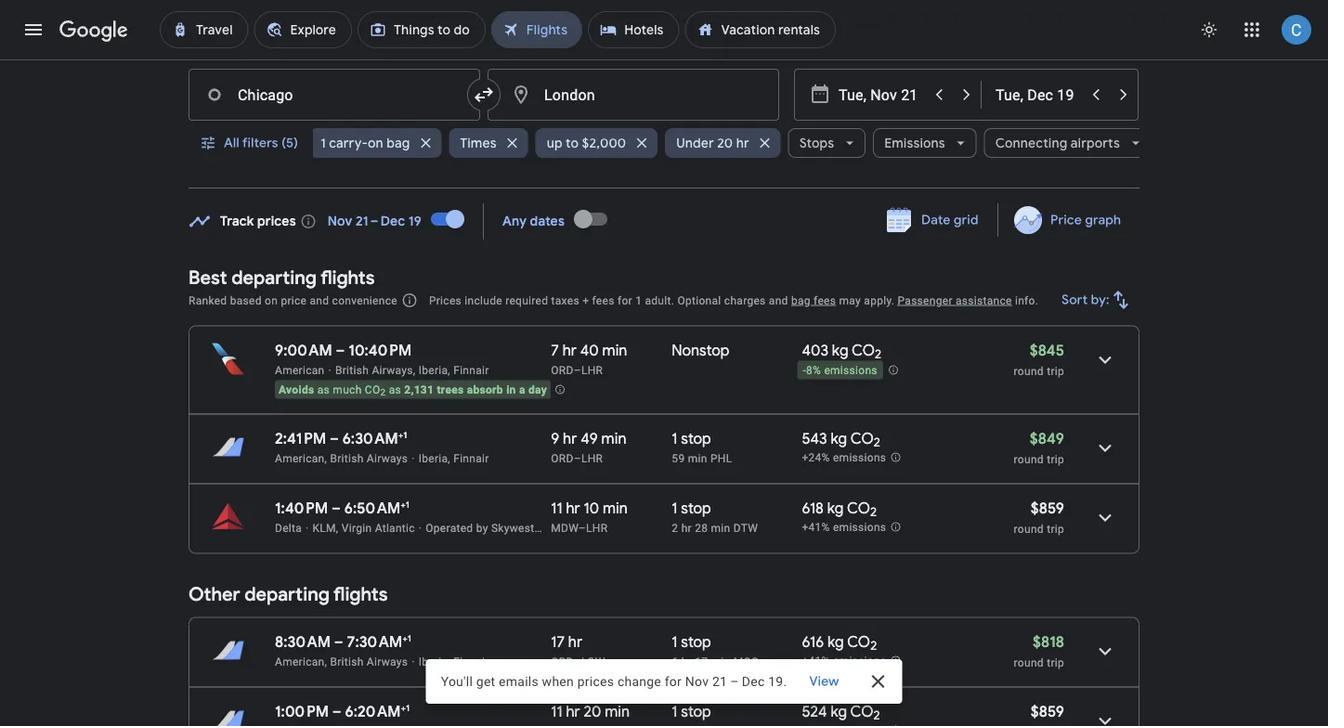 Task type: vqa. For each thing, say whether or not it's contained in the screenshot.
absorb
yes



Task type: locate. For each thing, give the bounding box(es) containing it.
finnair for 6:30 am
[[453, 452, 489, 465]]

2 left 28
[[672, 522, 678, 535]]

virgin
[[342, 522, 372, 535]]

616 kg co 2
[[802, 633, 877, 654]]

2 vertical spatial iberia,
[[419, 655, 450, 668]]

iberia, finnair for 7:30 am
[[419, 655, 489, 668]]

british up the much
[[335, 364, 369, 377]]

include
[[465, 294, 502, 307]]

trip inside $859 round trip
[[1047, 522, 1064, 535]]

apply.
[[864, 294, 895, 307]]

2 ord from the top
[[551, 452, 574, 465]]

stop for 1 stop 59 min phl
[[681, 429, 711, 448]]

1 vertical spatial lhr
[[581, 452, 603, 465]]

co for 524
[[850, 702, 874, 721]]

prices down lgw
[[577, 674, 614, 689]]

2 inside '1 stop 2 hr 28 min dtw'
[[672, 522, 678, 535]]

– down 10
[[579, 522, 586, 535]]

1 vertical spatial british
[[330, 452, 364, 465]]

1 vertical spatial 859 us dollars text field
[[1031, 702, 1064, 721]]

21 – dec down layover (1 of 1) is a 6 hr 17 min layover at orlando international airport in orlando. "element"
[[712, 674, 765, 689]]

0 vertical spatial american, british airways
[[275, 452, 408, 465]]

Arrival time: 6:20 AM on  Wednesday, November 22. text field
[[345, 702, 410, 721]]

co inside 524 kg co 2
[[850, 702, 874, 721]]

– inside 11 hr 10 min mdw – lhr
[[579, 522, 586, 535]]

min inside the 9 hr 49 min ord – lhr
[[601, 429, 627, 448]]

1 vertical spatial american, british airways
[[275, 655, 408, 668]]

49
[[581, 429, 598, 448]]

stop for 1 stop 6 hr 17 min mco
[[681, 633, 711, 652]]

1 stop flight. element for 17 hr
[[672, 633, 711, 654]]

lhr for 49
[[581, 452, 603, 465]]

kg inside "543 kg co 2"
[[831, 429, 847, 448]]

1 ord from the top
[[551, 364, 574, 377]]

co inside avoids as much co 2 as 2,131 trees absorb in a day
[[365, 383, 380, 396]]

kg up the -8% emissions
[[832, 341, 849, 360]]

– right 1:00 pm text box
[[332, 702, 342, 721]]

prices
[[257, 213, 296, 230], [577, 674, 614, 689]]

round down $845 at the right of the page
[[1014, 365, 1044, 378]]

845 US dollars text field
[[1030, 341, 1064, 360]]

1 finnair from the top
[[453, 364, 489, 377]]

1 horizontal spatial on
[[368, 135, 383, 151]]

7:30 am
[[347, 633, 402, 652]]

american, down 2:41 pm
[[275, 452, 327, 465]]

1 inside 8:30 am – 7:30 am + 1
[[408, 633, 411, 644]]

0 horizontal spatial on
[[265, 294, 278, 307]]

1 stop flight. element up 59
[[672, 429, 711, 451]]

1 +41% emissions from the top
[[802, 521, 886, 534]]

grid
[[954, 212, 979, 229]]

min up connection
[[603, 499, 628, 518]]

859 us dollars text field left flight details. leaves chicago midway international airport at 1:00 pm on tuesday, november 21 and arrives at heathrow airport at 6:20 am on wednesday, november 22. icon
[[1031, 702, 1064, 721]]

up to $2,000 button
[[536, 121, 658, 165]]

round inside $845 round trip
[[1014, 365, 1044, 378]]

on for carry-
[[368, 135, 383, 151]]

0 vertical spatial american,
[[275, 452, 327, 465]]

hr down when
[[566, 702, 580, 721]]

2 11 from the top
[[551, 702, 563, 721]]

adult.
[[645, 294, 675, 307]]

co right 524 at right
[[850, 702, 874, 721]]

layover (1 of 1) is a 59 min layover at philadelphia international airport in philadelphia. element
[[672, 451, 793, 466]]

min inside 7 hr 40 min ord – lhr
[[602, 341, 627, 360]]

None field
[[189, 28, 316, 61], [398, 28, 493, 61], [189, 28, 316, 61], [398, 28, 493, 61]]

co inside 616 kg co 2
[[847, 633, 870, 652]]

trip left "flight details. leaves chicago midway international airport at 1:40 pm on tuesday, november 21 and arrives at heathrow airport at 6:50 am on wednesday, november 22." 'icon'
[[1047, 522, 1064, 535]]

2 trip from the top
[[1047, 453, 1064, 466]]

1 horizontal spatial bag
[[791, 294, 811, 307]]

round for $845
[[1014, 365, 1044, 378]]

1 carry-on bag button
[[309, 121, 442, 165]]

1 vertical spatial prices
[[577, 674, 614, 689]]

kg
[[832, 341, 849, 360], [831, 429, 847, 448], [827, 499, 844, 518], [828, 633, 844, 652], [831, 702, 847, 721]]

+41% for 616
[[802, 655, 830, 668]]

+ inside 1:40 pm – 6:50 am + 1
[[400, 499, 406, 510]]

17 right 6
[[695, 655, 708, 668]]

11 for 11 hr 20 min
[[551, 702, 563, 721]]

trip down $818
[[1047, 656, 1064, 669]]

1 vertical spatial departing
[[244, 583, 330, 607]]

best
[[189, 266, 227, 289]]

bag left may
[[791, 294, 811, 307]]

1 horizontal spatial prices
[[577, 674, 614, 689]]

2 inside avoids as much co 2 as 2,131 trees absorb in a day
[[380, 387, 386, 398]]

1 trip from the top
[[1047, 365, 1064, 378]]

1 horizontal spatial and
[[769, 294, 788, 307]]

bag
[[387, 135, 410, 151], [791, 294, 811, 307]]

swap origin and destination. image
[[473, 84, 495, 106]]

for for 1
[[618, 294, 632, 307]]

3 iberia, from the top
[[419, 655, 450, 668]]

0 horizontal spatial for
[[618, 294, 632, 307]]

min inside 1 stop 59 min phl
[[688, 452, 707, 465]]

co inside 618 kg co 2
[[847, 499, 870, 518]]

min left mco
[[711, 655, 731, 668]]

0 horizontal spatial 20
[[584, 702, 601, 721]]

round inside $859 round trip
[[1014, 522, 1044, 535]]

hr inside 17 hr ord – lgw
[[568, 633, 582, 652]]

american, down 8:30 am text field
[[275, 655, 327, 668]]

main content containing best departing flights
[[189, 197, 1140, 726]]

$859 for $859
[[1031, 702, 1064, 721]]

emissions down 618 kg co 2
[[833, 521, 886, 534]]

avoids as much co 2 as 2,131 trees absorb in a day
[[279, 383, 547, 398]]

on up nov 21 – dec 19
[[368, 135, 383, 151]]

hr inside the 9 hr 49 min ord – lhr
[[563, 429, 577, 448]]

6:30 am
[[342, 429, 398, 448]]

0 horizontal spatial delta
[[275, 522, 302, 535]]

4 round from the top
[[1014, 656, 1044, 669]]

0 horizontal spatial 21 – dec
[[356, 213, 405, 230]]

– down 40
[[574, 364, 581, 377]]

1 horizontal spatial 21 – dec
[[712, 674, 765, 689]]

delta down '1:40 pm' text field
[[275, 522, 302, 535]]

1 vertical spatial 21 – dec
[[712, 674, 765, 689]]

trip for $818
[[1047, 656, 1064, 669]]

None search field
[[189, 22, 1152, 189]]

$859 left flight details. leaves chicago midway international airport at 1:00 pm on tuesday, november 21 and arrives at heathrow airport at 6:20 am on wednesday, november 22. icon
[[1031, 702, 1064, 721]]

+ for 6:30 am
[[398, 429, 403, 441]]

1 horizontal spatial as
[[389, 383, 401, 396]]

hr right 9
[[563, 429, 577, 448]]

Arrival time: 6:50 AM on  Wednesday, November 22. text field
[[344, 499, 409, 518]]

stop inside the 1 stop 6 hr 17 min mco
[[681, 633, 711, 652]]

1 stop flight. element down 6
[[672, 702, 711, 724]]

1
[[353, 37, 361, 52], [320, 135, 326, 151], [635, 294, 642, 307], [403, 429, 407, 441], [672, 429, 678, 448], [406, 499, 409, 510], [672, 499, 678, 518], [408, 633, 411, 644], [672, 633, 678, 652], [406, 702, 410, 714], [672, 702, 678, 721]]

859 US dollars text field
[[1031, 499, 1064, 518], [1031, 702, 1064, 721]]

20 down 'you'll get emails when prices change for nov 21 – dec 19.'
[[584, 702, 601, 721]]

day
[[528, 383, 547, 396]]

ord inside the 9 hr 49 min ord – lhr
[[551, 452, 574, 465]]

co for 403
[[852, 341, 875, 360]]

2 up +24% emissions
[[874, 435, 880, 451]]

flight details. leaves chicago midway international airport at 1:40 pm on tuesday, november 21 and arrives at heathrow airport at 6:50 am on wednesday, november 22. image
[[1083, 496, 1128, 540]]

stop up layover (1 of 1) is a 1 hr 32 min layover at hartsfield-jackson atlanta international airport in atlanta. element
[[681, 702, 711, 721]]

1 stop 2 hr 28 min dtw
[[672, 499, 758, 535]]

0 vertical spatial +41%
[[802, 521, 830, 534]]

co inside 403 kg co 2
[[852, 341, 875, 360]]

2 down airways,
[[380, 387, 386, 398]]

– up when
[[574, 655, 581, 668]]

dates
[[530, 213, 565, 230]]

delta down 10
[[563, 522, 590, 535]]

3 trip from the top
[[1047, 522, 1064, 535]]

4 trip from the top
[[1047, 656, 1064, 669]]

may
[[839, 294, 861, 307]]

0 vertical spatial 20
[[717, 135, 733, 151]]

$2,000
[[582, 135, 626, 151]]

0 vertical spatial bag
[[387, 135, 410, 151]]

1 11 from the top
[[551, 499, 563, 518]]

0 vertical spatial ord
[[551, 364, 574, 377]]

co up the -8% emissions
[[852, 341, 875, 360]]

american, british airways down leaves o'hare international airport at 2:41 pm on tuesday, november 21 and arrives at heathrow airport at 6:30 am on wednesday, november 22. element
[[275, 452, 408, 465]]

8:30 am
[[275, 633, 331, 652]]

emissions down "543 kg co 2"
[[833, 452, 886, 465]]

1 stop flight. element up 28
[[672, 499, 711, 521]]

ord inside 7 hr 40 min ord – lhr
[[551, 364, 574, 377]]

1 vertical spatial $859
[[1031, 702, 1064, 721]]

1 vertical spatial on
[[265, 294, 278, 307]]

2 +41% from the top
[[802, 655, 830, 668]]

1 vertical spatial bag
[[791, 294, 811, 307]]

ranked based on price and convenience
[[189, 294, 397, 307]]

3 round from the top
[[1014, 522, 1044, 535]]

618 kg co 2
[[802, 499, 877, 520]]

1 vertical spatial +41%
[[802, 655, 830, 668]]

trip down $845 at the right of the page
[[1047, 365, 1064, 378]]

2 round from the top
[[1014, 453, 1044, 466]]

none text field inside search field
[[189, 69, 480, 121]]

british down 8:30 am – 7:30 am + 1
[[330, 655, 364, 668]]

1 delta from the left
[[275, 522, 302, 535]]

co right the much
[[365, 383, 380, 396]]

min right 40
[[602, 341, 627, 360]]

1 vertical spatial 17
[[695, 655, 708, 668]]

None text field
[[488, 69, 779, 121]]

2 inside 618 kg co 2
[[870, 505, 877, 520]]

3 1 stop flight. element from the top
[[672, 633, 711, 654]]

total duration 17 hr. element
[[551, 633, 672, 654]]

dba
[[537, 522, 560, 535]]

for down 6
[[665, 674, 682, 689]]

$859 left "flight details. leaves chicago midway international airport at 1:40 pm on tuesday, november 21 and arrives at heathrow airport at 6:50 am on wednesday, november 22." 'icon'
[[1031, 499, 1064, 518]]

track prices
[[220, 213, 296, 230]]

0 vertical spatial prices
[[257, 213, 296, 230]]

2 +41% emissions from the top
[[802, 655, 886, 668]]

2
[[875, 347, 882, 362], [380, 387, 386, 398], [874, 435, 880, 451], [870, 505, 877, 520], [672, 522, 678, 535], [870, 638, 877, 654], [874, 708, 880, 724]]

klm,
[[313, 522, 339, 535]]

lhr down 10
[[586, 522, 608, 535]]

0 horizontal spatial fees
[[592, 294, 615, 307]]

min right 28
[[711, 522, 731, 535]]

iberia, up 'you'll'
[[419, 655, 450, 668]]

hr left 28
[[681, 522, 692, 535]]

+ for 6:20 am
[[401, 702, 406, 714]]

0 vertical spatial +41% emissions
[[802, 521, 886, 534]]

1 vertical spatial nov
[[685, 674, 709, 689]]

2 right 524 at right
[[874, 708, 880, 724]]

0 vertical spatial finnair
[[453, 364, 489, 377]]

hr inside popup button
[[736, 135, 749, 151]]

co right 618
[[847, 499, 870, 518]]

1 vertical spatial +41% emissions
[[802, 655, 886, 668]]

kg inside 403 kg co 2
[[832, 341, 849, 360]]

min for 11 hr 20 min
[[605, 702, 630, 721]]

2 vertical spatial british
[[330, 655, 364, 668]]

3 stop from the top
[[681, 633, 711, 652]]

1 inside 2:41 pm – 6:30 am + 1
[[403, 429, 407, 441]]

+ inside 8:30 am – 7:30 am + 1
[[402, 633, 408, 644]]

trip inside $845 round trip
[[1047, 365, 1064, 378]]

+24% emissions
[[802, 452, 886, 465]]

iberia, finnair for 6:30 am
[[419, 452, 489, 465]]

0 vertical spatial $859
[[1031, 499, 1064, 518]]

kg for 543
[[831, 429, 847, 448]]

2 stop from the top
[[681, 499, 711, 518]]

and right the charges
[[769, 294, 788, 307]]

min for 9 hr 49 min ord – lhr
[[601, 429, 627, 448]]

1 vertical spatial flights
[[334, 583, 388, 607]]

lhr down 49
[[581, 452, 603, 465]]

min
[[602, 341, 627, 360], [601, 429, 627, 448], [688, 452, 707, 465], [603, 499, 628, 518], [711, 522, 731, 535], [711, 655, 731, 668], [605, 702, 630, 721]]

kg right 524 at right
[[831, 702, 847, 721]]

flight details. leaves o'hare international airport at 8:30 am on tuesday, november 21 and arrives at london gatwick airport at 7:30 am on wednesday, november 22. image
[[1083, 629, 1128, 674]]

co for 618
[[847, 499, 870, 518]]

2 vertical spatial ord
[[551, 655, 574, 668]]

emissions down 616 kg co 2
[[833, 655, 886, 668]]

2 $859 from the top
[[1031, 702, 1064, 721]]

filters
[[242, 135, 278, 151]]

2 inside 616 kg co 2
[[870, 638, 877, 654]]

1 vertical spatial finnair
[[453, 452, 489, 465]]

Departure text field
[[839, 70, 924, 120]]

7
[[551, 341, 559, 360]]

10
[[584, 499, 599, 518]]

2 iberia, from the top
[[419, 452, 450, 465]]

Departure time: 2:41 PM. text field
[[275, 429, 326, 448]]

stop inside '1 stop 2 hr 28 min dtw'
[[681, 499, 711, 518]]

2 finnair from the top
[[453, 452, 489, 465]]

lhr inside the 9 hr 49 min ord – lhr
[[581, 452, 603, 465]]

change appearance image
[[1187, 7, 1232, 52]]

0 horizontal spatial 17
[[551, 633, 565, 652]]

flight details. leaves o'hare international airport at 2:41 pm on tuesday, november 21 and arrives at heathrow airport at 6:30 am on wednesday, november 22. image
[[1083, 426, 1128, 470]]

and
[[310, 294, 329, 307], [769, 294, 788, 307]]

for
[[618, 294, 632, 307], [665, 674, 682, 689]]

iberia, finnair down trees
[[419, 452, 489, 465]]

flights up "7:30 am"
[[334, 583, 388, 607]]

0 vertical spatial 11
[[551, 499, 563, 518]]

kg right 616
[[828, 633, 844, 652]]

kg for 524
[[831, 702, 847, 721]]

min right 59
[[688, 452, 707, 465]]

0 vertical spatial for
[[618, 294, 632, 307]]

trip inside $849 round trip
[[1047, 453, 1064, 466]]

11 down when
[[551, 702, 563, 721]]

ord for 9
[[551, 452, 574, 465]]

1 vertical spatial 11
[[551, 702, 563, 721]]

1 horizontal spatial nov
[[685, 674, 709, 689]]

59
[[672, 452, 685, 465]]

17 inside 17 hr ord – lgw
[[551, 633, 565, 652]]

21 – dec inside view status
[[712, 674, 765, 689]]

543 kg co 2
[[802, 429, 880, 451]]

passenger
[[898, 294, 953, 307]]

fees
[[592, 294, 615, 307], [814, 294, 836, 307]]

american, british airways down 8:30 am – 7:30 am + 1
[[275, 655, 408, 668]]

times
[[460, 135, 497, 151]]

round left "flight details. leaves chicago midway international airport at 1:40 pm on tuesday, november 21 and arrives at heathrow airport at 6:50 am on wednesday, november 22." 'icon'
[[1014, 522, 1044, 535]]

1 inside popup button
[[320, 135, 326, 151]]

hr inside '1 stop 2 hr 28 min dtw'
[[681, 522, 692, 535]]

1 round from the top
[[1014, 365, 1044, 378]]

kg up +24% emissions
[[831, 429, 847, 448]]

2 as from the left
[[389, 383, 401, 396]]

1 horizontal spatial 17
[[695, 655, 708, 668]]

0 horizontal spatial as
[[317, 383, 330, 396]]

phl
[[711, 452, 732, 465]]

21 – dec inside find the best price region
[[356, 213, 405, 230]]

kg inside 618 kg co 2
[[827, 499, 844, 518]]

hr right under
[[736, 135, 749, 151]]

0 vertical spatial on
[[368, 135, 383, 151]]

stop up 28
[[681, 499, 711, 518]]

1 stop flight. element
[[672, 429, 711, 451], [672, 499, 711, 521], [672, 633, 711, 654], [672, 702, 711, 724]]

1 +41% from the top
[[802, 521, 830, 534]]

– left "7:30 am"
[[334, 633, 343, 652]]

finnair up 'you'll'
[[453, 655, 489, 668]]

Arrival time: 10:40 PM. text field
[[349, 341, 412, 360]]

co up +24% emissions
[[851, 429, 874, 448]]

2 right 618
[[870, 505, 877, 520]]

1 iberia, finnair from the top
[[419, 452, 489, 465]]

1 vertical spatial airways
[[367, 655, 408, 668]]

under
[[676, 135, 714, 151]]

on left 'price' at top
[[265, 294, 278, 307]]

1 vertical spatial 20
[[584, 702, 601, 721]]

2 american, from the top
[[275, 655, 327, 668]]

+41% emissions for 618
[[802, 521, 886, 534]]

2 airways from the top
[[367, 655, 408, 668]]

for inside view status
[[665, 674, 682, 689]]

trip for $859
[[1047, 522, 1064, 535]]

stop inside 1 stop 59 min phl
[[681, 429, 711, 448]]

for left adult.
[[618, 294, 632, 307]]

finnair down 'absorb'
[[453, 452, 489, 465]]

by
[[476, 522, 488, 535]]

– inside 7 hr 40 min ord – lhr
[[574, 364, 581, 377]]

view status
[[426, 659, 902, 704]]

1 horizontal spatial 20
[[717, 135, 733, 151]]

lhr for 40
[[581, 364, 603, 377]]

$859
[[1031, 499, 1064, 518], [1031, 702, 1064, 721]]

1 airways from the top
[[367, 452, 408, 465]]

1 carry-on bag
[[320, 135, 410, 151]]

2 vertical spatial lhr
[[586, 522, 608, 535]]

min inside 11 hr 10 min mdw – lhr
[[603, 499, 628, 518]]

iberia, finnair
[[419, 452, 489, 465], [419, 655, 489, 668]]

leaves chicago midway international airport at 1:40 pm on tuesday, november 21 and arrives at heathrow airport at 6:50 am on wednesday, november 22. element
[[275, 499, 409, 518]]

1 1 stop flight. element from the top
[[672, 429, 711, 451]]

iberia, for 7:30 am
[[419, 655, 450, 668]]

20 right under
[[717, 135, 733, 151]]

2 fees from the left
[[814, 294, 836, 307]]

2 iberia, finnair from the top
[[419, 655, 489, 668]]

1 stop from the top
[[681, 429, 711, 448]]

4 1 stop flight. element from the top
[[672, 702, 711, 724]]

1 vertical spatial ord
[[551, 452, 574, 465]]

2 american, british airways from the top
[[275, 655, 408, 668]]

0 horizontal spatial nov
[[328, 213, 352, 230]]

hr inside 11 hr 10 min mdw – lhr
[[566, 499, 580, 518]]

2 and from the left
[[769, 294, 788, 307]]

0 vertical spatial 859 us dollars text field
[[1031, 499, 1064, 518]]

co for 543
[[851, 429, 874, 448]]

Departure time: 1:00 PM. text field
[[275, 702, 329, 721]]

$859 inside $859 round trip
[[1031, 499, 1064, 518]]

mdw
[[551, 522, 579, 535]]

stop up layover (1 of 1) is a 6 hr 17 min layover at orlando international airport in orlando. "element"
[[681, 633, 711, 652]]

lhr inside 7 hr 40 min ord – lhr
[[581, 364, 603, 377]]

learn more about ranking image
[[401, 292, 418, 309]]

 image
[[419, 522, 422, 535]]

+41% down 616
[[802, 655, 830, 668]]

round for $859
[[1014, 522, 1044, 535]]

stop up 59
[[681, 429, 711, 448]]

1 vertical spatial iberia,
[[419, 452, 450, 465]]

– inside 17 hr ord – lgw
[[574, 655, 581, 668]]

1 inside "popup button"
[[353, 37, 361, 52]]

on inside popup button
[[368, 135, 383, 151]]

3 finnair from the top
[[453, 655, 489, 668]]

nonstop
[[672, 341, 730, 360]]

round inside $849 round trip
[[1014, 453, 1044, 466]]

2 up the -8% emissions
[[875, 347, 882, 362]]

21 – dec
[[356, 213, 405, 230], [712, 674, 765, 689]]

Return text field
[[996, 70, 1081, 120]]

lhr inside 11 hr 10 min mdw – lhr
[[586, 522, 608, 535]]

british
[[335, 364, 369, 377], [330, 452, 364, 465], [330, 655, 364, 668]]

main content
[[189, 197, 1140, 726]]

co for 616
[[847, 633, 870, 652]]

price
[[281, 294, 307, 307]]

$859 round trip
[[1014, 499, 1064, 535]]

1 as from the left
[[317, 383, 330, 396]]

layover (1 of 1) is a 2 hr 28 min layover at detroit metropolitan wayne county airport in detroit. element
[[672, 521, 793, 535]]

+41% down 618
[[802, 521, 830, 534]]

prices left the "learn more about tracked prices" image at the top left of page
[[257, 213, 296, 230]]

1 horizontal spatial fees
[[814, 294, 836, 307]]

+ inside 2:41 pm – 6:30 am + 1
[[398, 429, 403, 441]]

bag right carry-
[[387, 135, 410, 151]]

bag inside 1 carry-on bag popup button
[[387, 135, 410, 151]]

1 vertical spatial iberia, finnair
[[419, 655, 489, 668]]

21 – dec left 19
[[356, 213, 405, 230]]

2 inside 403 kg co 2
[[875, 347, 882, 362]]

airways down arrival time: 7:30 am on  wednesday, november 22. text field
[[367, 655, 408, 668]]

1 american, british airways from the top
[[275, 452, 408, 465]]

iberia, finnair up 'you'll'
[[419, 655, 489, 668]]

prices inside view status
[[577, 674, 614, 689]]

+ inside 1:00 pm – 6:20 am + 1
[[401, 702, 406, 714]]

0 horizontal spatial and
[[310, 294, 329, 307]]

None text field
[[189, 69, 480, 121]]

2 inside 524 kg co 2
[[874, 708, 880, 724]]

carry-
[[329, 135, 368, 151]]

finnair up 'absorb'
[[453, 364, 489, 377]]

connection
[[593, 522, 652, 535]]

kg inside 616 kg co 2
[[828, 633, 844, 652]]

11
[[551, 499, 563, 518], [551, 702, 563, 721]]

price graph button
[[1002, 203, 1136, 237]]

849 US dollars text field
[[1030, 429, 1064, 448]]

lhr
[[581, 364, 603, 377], [581, 452, 603, 465], [586, 522, 608, 535]]

other
[[189, 583, 240, 607]]

19
[[409, 213, 422, 230]]

0 vertical spatial departing
[[232, 266, 317, 289]]

track
[[220, 213, 254, 230]]

ord up when
[[551, 655, 574, 668]]

4 stop from the top
[[681, 702, 711, 721]]

lhr down 40
[[581, 364, 603, 377]]

3 ord from the top
[[551, 655, 574, 668]]

nov inside find the best price region
[[328, 213, 352, 230]]

1 stop flight. element up 6
[[672, 633, 711, 654]]

0 vertical spatial nov
[[328, 213, 352, 230]]

airways down arrival time: 6:30 am on  wednesday, november 22. text field
[[367, 452, 408, 465]]

main menu image
[[22, 19, 45, 41]]

1 $859 from the top
[[1031, 499, 1064, 518]]

1 horizontal spatial for
[[665, 674, 682, 689]]

min inside '1 stop 2 hr 28 min dtw'
[[711, 522, 731, 535]]

0 vertical spatial iberia, finnair
[[419, 452, 489, 465]]

total duration 11 hr 20 min. element
[[551, 702, 672, 724]]

up
[[547, 135, 563, 151]]

0 vertical spatial 21 – dec
[[356, 213, 405, 230]]

trip down $849 text box
[[1047, 453, 1064, 466]]

as left the much
[[317, 383, 330, 396]]

0 horizontal spatial prices
[[257, 213, 296, 230]]

0 vertical spatial 17
[[551, 633, 565, 652]]

1 vertical spatial for
[[665, 674, 682, 689]]

co right 616
[[847, 633, 870, 652]]

iberia,
[[419, 364, 450, 377], [419, 452, 450, 465], [419, 655, 450, 668]]

departing up 8:30 am text field
[[244, 583, 330, 607]]

round for $849
[[1014, 453, 1044, 466]]

emissions
[[824, 364, 878, 377], [833, 452, 886, 465], [833, 521, 886, 534], [833, 655, 886, 668]]

0 vertical spatial airways
[[367, 452, 408, 465]]

flight details. leaves o'hare international airport at 9:00 am on tuesday, november 21 and arrives at heathrow airport at 10:40 pm on tuesday, november 21. image
[[1083, 338, 1128, 382]]

hr inside 7 hr 40 min ord – lhr
[[563, 341, 577, 360]]

kg right 618
[[827, 499, 844, 518]]

Departure time: 9:00 AM. text field
[[275, 341, 332, 360]]

1 vertical spatial american,
[[275, 655, 327, 668]]

min inside total duration 11 hr 20 min. element
[[605, 702, 630, 721]]

20 inside popup button
[[717, 135, 733, 151]]

+41% emissions down 616 kg co 2
[[802, 655, 886, 668]]

0 horizontal spatial bag
[[387, 135, 410, 151]]

total duration 11 hr 10 min. element
[[551, 499, 672, 521]]

round inside $818 round trip
[[1014, 656, 1044, 669]]

hr
[[736, 135, 749, 151], [563, 341, 577, 360], [563, 429, 577, 448], [566, 499, 580, 518], [681, 522, 692, 535], [568, 633, 582, 652], [681, 655, 692, 668], [566, 702, 580, 721]]

– down 49
[[574, 452, 581, 465]]

ord
[[551, 364, 574, 377], [551, 452, 574, 465], [551, 655, 574, 668]]

hr right 6
[[681, 655, 692, 668]]

1 american, from the top
[[275, 452, 327, 465]]

fees left may
[[814, 294, 836, 307]]

0 vertical spatial lhr
[[581, 364, 603, 377]]

818 US dollars text field
[[1033, 633, 1064, 652]]

emissions button
[[873, 121, 977, 165]]

0 vertical spatial flights
[[321, 266, 375, 289]]

trip inside $818 round trip
[[1047, 656, 1064, 669]]

11 inside 11 hr 10 min mdw – lhr
[[551, 499, 563, 518]]

0 vertical spatial british
[[335, 364, 369, 377]]

total duration 7 hr 40 min. element
[[551, 341, 672, 363]]

1 horizontal spatial delta
[[563, 522, 590, 535]]

hr inside the 1 stop 6 hr 17 min mco
[[681, 655, 692, 668]]

hr right 7 at the top left
[[563, 341, 577, 360]]

2 vertical spatial finnair
[[453, 655, 489, 668]]

british for 6:30 am
[[330, 452, 364, 465]]

kg inside 524 kg co 2
[[831, 702, 847, 721]]

2 1 stop flight. element from the top
[[672, 499, 711, 521]]

iberia, up 2,131
[[419, 364, 450, 377]]

price
[[1050, 212, 1082, 229]]

emissions for 543
[[833, 452, 886, 465]]

17
[[551, 633, 565, 652], [695, 655, 708, 668]]

524 kg co 2
[[802, 702, 880, 724]]

flights up the convenience at the top left
[[321, 266, 375, 289]]

co inside "543 kg co 2"
[[851, 429, 874, 448]]

1 stop
[[672, 702, 711, 721]]

round down $818
[[1014, 656, 1044, 669]]

view
[[809, 673, 839, 690]]

2 inside "543 kg co 2"
[[874, 435, 880, 451]]

iberia, down 2,131
[[419, 452, 450, 465]]

0 vertical spatial iberia,
[[419, 364, 450, 377]]

1 859 us dollars text field from the top
[[1031, 499, 1064, 518]]



Task type: describe. For each thing, give the bounding box(es) containing it.
min inside the 1 stop 6 hr 17 min mco
[[711, 655, 731, 668]]

11 hr 10 min mdw – lhr
[[551, 499, 628, 535]]

+41% emissions for 616
[[802, 655, 886, 668]]

layover (1 of 1) is a 1 hr 32 min layover at hartsfield-jackson atlanta international airport in atlanta. element
[[672, 724, 793, 726]]

Arrival time: 6:30 AM on  Wednesday, November 22. text field
[[342, 429, 407, 448]]

40
[[580, 341, 599, 360]]

1 stop flight. element for 9 hr 49 min
[[672, 429, 711, 451]]

stop for 1 stop 2 hr 28 min dtw
[[681, 499, 711, 518]]

1 inside 1 stop 59 min phl
[[672, 429, 678, 448]]

2 for 543
[[874, 435, 880, 451]]

$845
[[1030, 341, 1064, 360]]

emails
[[499, 674, 539, 689]]

american, for 2:41 pm
[[275, 452, 327, 465]]

departing for best
[[232, 266, 317, 289]]

6
[[672, 655, 678, 668]]

6:50 am
[[344, 499, 400, 518]]

1:40 pm – 6:50 am + 1
[[275, 499, 409, 518]]

by:
[[1091, 292, 1110, 308]]

in
[[506, 383, 516, 396]]

kg for 616
[[828, 633, 844, 652]]

min for 7 hr 40 min ord – lhr
[[602, 341, 627, 360]]

any
[[503, 213, 527, 230]]

– right 2:41 pm
[[330, 429, 339, 448]]

– inside the 9 hr 49 min ord – lhr
[[574, 452, 581, 465]]

emissions for 618
[[833, 521, 886, 534]]

absorb
[[467, 383, 503, 396]]

1 fees from the left
[[592, 294, 615, 307]]

9 hr 49 min ord – lhr
[[551, 429, 627, 465]]

times button
[[449, 121, 528, 165]]

1 inside 1:40 pm – 6:50 am + 1
[[406, 499, 409, 510]]

– up klm,
[[332, 499, 341, 518]]

lhr for 10
[[586, 522, 608, 535]]

british for 7:30 am
[[330, 655, 364, 668]]

prices
[[429, 294, 462, 307]]

543
[[802, 429, 827, 448]]

british airways, iberia, finnair
[[335, 364, 489, 377]]

9
[[551, 429, 559, 448]]

american, for 8:30 am
[[275, 655, 327, 668]]

ranked
[[189, 294, 227, 307]]

operated
[[426, 522, 473, 535]]

ord for 7
[[551, 364, 574, 377]]

emissions for 616
[[833, 655, 886, 668]]

passenger assistance button
[[898, 294, 1012, 307]]

prices inside find the best price region
[[257, 213, 296, 230]]

graph
[[1085, 212, 1121, 229]]

on for based
[[265, 294, 278, 307]]

dtw
[[734, 522, 758, 535]]

524
[[802, 702, 827, 721]]

none search field containing all filters (5)
[[189, 22, 1152, 189]]

Departure time: 8:30 AM. text field
[[275, 633, 331, 652]]

1 inside the 1 stop 6 hr 17 min mco
[[672, 633, 678, 652]]

$859 for $859 round trip
[[1031, 499, 1064, 518]]

2 for 403
[[875, 347, 882, 362]]

2 859 us dollars text field from the top
[[1031, 702, 1064, 721]]

sort
[[1062, 292, 1088, 308]]

a
[[519, 383, 525, 396]]

you'll
[[441, 674, 473, 689]]

leaves chicago midway international airport at 1:00 pm on tuesday, november 21 and arrives at heathrow airport at 6:20 am on wednesday, november 22. element
[[275, 702, 410, 721]]

1 stop flight. element for 11 hr 10 min
[[672, 499, 711, 521]]

Departure time: 1:40 PM. text field
[[275, 499, 328, 518]]

american
[[275, 364, 325, 377]]

2 delta from the left
[[563, 522, 590, 535]]

much
[[333, 383, 362, 396]]

trip for $849
[[1047, 453, 1064, 466]]

connecting airports button
[[984, 121, 1152, 165]]

Arrival time: 7:30 AM on  Wednesday, November 22. text field
[[347, 633, 411, 652]]

$818 round trip
[[1014, 633, 1064, 669]]

airways,
[[372, 364, 416, 377]]

trip for $845
[[1047, 365, 1064, 378]]

stops button
[[788, 121, 866, 165]]

8%
[[806, 364, 821, 377]]

mco
[[734, 655, 759, 668]]

airports
[[1071, 135, 1120, 151]]

under 20 hr button
[[665, 121, 781, 165]]

17 inside the 1 stop 6 hr 17 min mco
[[695, 655, 708, 668]]

departing for other
[[244, 583, 330, 607]]

airways for 6:30 am
[[367, 452, 408, 465]]

6:20 am
[[345, 702, 401, 721]]

ord inside 17 hr ord – lgw
[[551, 655, 574, 668]]

all filters (5) button
[[189, 121, 313, 165]]

under 20 hr
[[676, 135, 749, 151]]

date grid button
[[873, 203, 994, 237]]

11 for 11 hr 10 min mdw – lhr
[[551, 499, 563, 518]]

min for 1 stop 59 min phl
[[688, 452, 707, 465]]

9:00 am
[[275, 341, 332, 360]]

1 and from the left
[[310, 294, 329, 307]]

+ for 6:50 am
[[400, 499, 406, 510]]

(5)
[[282, 135, 298, 151]]

airways for 7:30 am
[[367, 655, 408, 668]]

best departing flights
[[189, 266, 375, 289]]

atlantic
[[375, 522, 415, 535]]

all filters (5)
[[224, 135, 298, 151]]

bag fees button
[[791, 294, 836, 307]]

flights for best departing flights
[[321, 266, 375, 289]]

leaves o'hare international airport at 8:30 am on tuesday, november 21 and arrives at london gatwick airport at 7:30 am on wednesday, november 22. element
[[275, 633, 411, 652]]

up to $2,000
[[547, 135, 626, 151]]

leaves o'hare international airport at 9:00 am on tuesday, november 21 and arrives at heathrow airport at 10:40 pm on tuesday, november 21. element
[[275, 341, 412, 360]]

sort by:
[[1062, 292, 1110, 308]]

view button
[[794, 665, 854, 699]]

required
[[505, 294, 548, 307]]

other departing flights
[[189, 583, 388, 607]]

min for 11 hr 10 min mdw – lhr
[[603, 499, 628, 518]]

kg for 403
[[832, 341, 849, 360]]

sort by: button
[[1054, 278, 1140, 322]]

iberia, for 6:30 am
[[419, 452, 450, 465]]

1 inside '1 stop 2 hr 28 min dtw'
[[672, 499, 678, 518]]

emissions down 403 kg co 2
[[824, 364, 878, 377]]

2:41 pm
[[275, 429, 326, 448]]

lgw
[[581, 655, 605, 668]]

19.
[[768, 674, 787, 689]]

$849
[[1030, 429, 1064, 448]]

28
[[695, 522, 708, 535]]

nonstop flight. element
[[672, 341, 730, 363]]

optional
[[678, 294, 721, 307]]

2 for 524
[[874, 708, 880, 724]]

trees
[[437, 383, 464, 396]]

avoids
[[279, 383, 314, 396]]

for for nov
[[665, 674, 682, 689]]

american, british airways for 6:30 am
[[275, 452, 408, 465]]

nov inside view status
[[685, 674, 709, 689]]

skywest
[[491, 522, 534, 535]]

taxes
[[551, 294, 579, 307]]

1 inside 1:00 pm – 6:20 am + 1
[[406, 702, 410, 714]]

stop for 1 stop
[[681, 702, 711, 721]]

learn more about tracked prices image
[[300, 213, 317, 230]]

2 for 616
[[870, 638, 877, 654]]

avoids as much co2 as 2131 trees absorb in a day. learn more about this calculation. image
[[555, 384, 566, 395]]

-
[[803, 364, 806, 377]]

9:00 am – 10:40 pm
[[275, 341, 412, 360]]

618
[[802, 499, 824, 518]]

based
[[230, 294, 262, 307]]

1:00 pm – 6:20 am + 1
[[275, 702, 410, 721]]

– right 9:00 am
[[336, 341, 345, 360]]

to
[[566, 135, 579, 151]]

10:40 pm
[[349, 341, 412, 360]]

flights for other departing flights
[[334, 583, 388, 607]]

date
[[922, 212, 951, 229]]

+ for 7:30 am
[[402, 633, 408, 644]]

layover (1 of 1) is a 6 hr 17 min layover at orlando international airport in orlando. element
[[672, 654, 793, 669]]

403 kg co 2
[[802, 341, 882, 362]]

+41% for 618
[[802, 521, 830, 534]]

date grid
[[922, 212, 979, 229]]

price graph
[[1050, 212, 1121, 229]]

1 iberia, from the top
[[419, 364, 450, 377]]

finnair for 7:30 am
[[453, 655, 489, 668]]

assistance
[[956, 294, 1012, 307]]

2 for 618
[[870, 505, 877, 520]]

kg for 618
[[827, 499, 844, 518]]

round for $818
[[1014, 656, 1044, 669]]

11 hr 20 min
[[551, 702, 630, 721]]

$845 round trip
[[1014, 341, 1064, 378]]

american, british airways for 7:30 am
[[275, 655, 408, 668]]

1 button
[[320, 22, 394, 67]]

+24%
[[802, 452, 830, 465]]

leaves o'hare international airport at 2:41 pm on tuesday, november 21 and arrives at heathrow airport at 6:30 am on wednesday, november 22. element
[[275, 429, 407, 448]]

operated by skywest dba delta connection
[[426, 522, 652, 535]]

total duration 9 hr 49 min. element
[[551, 429, 672, 451]]

find the best price region
[[189, 197, 1140, 252]]

flight details. leaves chicago midway international airport at 1:00 pm on tuesday, november 21 and arrives at heathrow airport at 6:20 am on wednesday, november 22. image
[[1083, 699, 1128, 726]]



